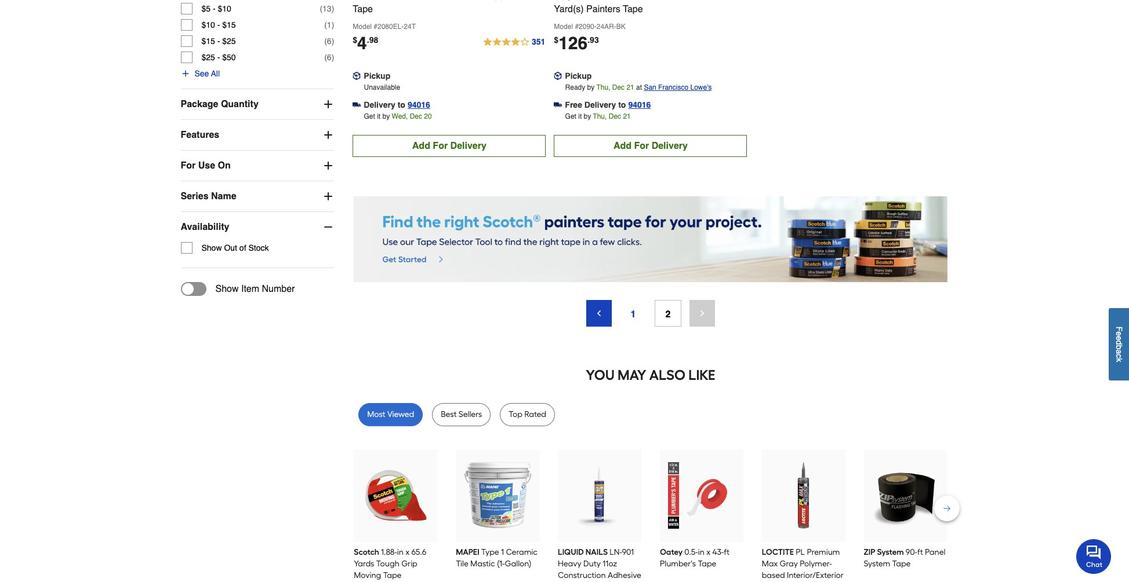 Task type: describe. For each thing, give the bounding box(es) containing it.
43-
[[712, 548, 724, 558]]

0.5-
[[684, 548, 698, 558]]

$ for 4
[[353, 35, 357, 44]]

1.88-in x 65.6 yards tough grip moving tape (dispenser included)
[[354, 548, 429, 583]]

) for $10 - $15
[[332, 20, 334, 29]]

actual price $126.93 element
[[554, 33, 599, 53]]

tape inside 0.5-in x 43-ft plumber's tape
[[698, 560, 716, 569]]

pickup for delivery
[[364, 71, 390, 80]]

ready by thu, dec 21 at san francisco lowe's
[[565, 83, 712, 91]]

) for $25 - $50
[[332, 53, 334, 62]]

use
[[198, 161, 215, 171]]

adhesive
[[608, 571, 641, 581]]

0.94- inside delicate surface 0.94-in x 60 yard(s) painters tape
[[423, 0, 445, 0]]

polymer-
[[800, 560, 832, 569]]

delicate surface 0.94-in x 60 yard(s) painters tape link
[[353, 0, 546, 16]]

( 6 ) for $25
[[324, 36, 334, 46]]

zip system 90-ft panel system tape image
[[872, 463, 939, 530]]

1 e from the top
[[1115, 332, 1124, 337]]

find the right scotch painters tape for your project with our tape selector tool. get started. image
[[353, 196, 948, 283]]

type
[[481, 548, 499, 558]]

yards
[[354, 560, 374, 569]]

1 to from the left
[[398, 100, 405, 109]]

package quantity
[[181, 99, 259, 110]]

( for $10 - $15
[[324, 20, 327, 29]]

gallon)
[[505, 560, 532, 569]]

4 stars image
[[483, 35, 546, 49]]

pl
[[796, 548, 805, 558]]

most
[[367, 410, 385, 420]]

arrow left image
[[594, 309, 604, 318]]

included)
[[395, 583, 429, 583]]

$50
[[222, 53, 236, 62]]

zip
[[864, 548, 875, 558]]

series name
[[181, 191, 236, 202]]

in inside 0.5-in x 43-ft plumber's tape
[[698, 548, 705, 558]]

you
[[586, 367, 615, 384]]

0.94- inside original multi-surface 36-pack 0.94-in x 60 yard(s) painters tape
[[682, 0, 704, 0]]

( for $15 - $25
[[324, 36, 327, 46]]

show item number element
[[181, 282, 295, 296]]

quantity
[[221, 99, 259, 110]]

series name button
[[181, 181, 334, 212]]

0 vertical spatial 21
[[627, 83, 634, 91]]

viewed
[[387, 410, 414, 420]]

wed,
[[392, 112, 408, 120]]

may
[[618, 367, 646, 384]]

for use on button
[[181, 151, 334, 181]]

most viewed
[[367, 410, 414, 420]]

x inside original multi-surface 36-pack 0.94-in x 60 yard(s) painters tape
[[713, 0, 718, 0]]

x inside 0.5-in x 43-ft plumber's tape
[[706, 548, 711, 558]]

free delivery to 94016
[[565, 100, 651, 109]]

plus image inside see all button
[[181, 69, 190, 78]]

show out of stock
[[202, 243, 269, 253]]

pl premium max gray polymer- based interior/exterior construction adhes
[[762, 548, 845, 583]]

) for $5 - $10
[[332, 4, 334, 13]]

premium
[[807, 548, 840, 558]]

tape inside 90-ft panel system tape
[[892, 560, 911, 569]]

.93
[[588, 35, 599, 44]]

series
[[181, 191, 209, 202]]

oatey
[[660, 548, 683, 558]]

grip
[[401, 560, 417, 569]]

60 inside original multi-surface 36-pack 0.94-in x 60 yard(s) painters tape
[[721, 0, 731, 0]]

model for delicate surface 0.94-in x 60 yard(s) painters tape
[[353, 22, 372, 31]]

k
[[1115, 359, 1124, 363]]

construction inside ln-901 heavy duty 11oz construction adhesive - strong bond
[[558, 571, 606, 581]]

90-
[[906, 548, 917, 558]]

0 vertical spatial system
[[877, 548, 904, 558]]

ln-901 heavy duty 11oz construction adhesive - strong bond 
[[558, 548, 641, 583]]

0 vertical spatial thu,
[[596, 83, 610, 91]]

.98
[[367, 35, 378, 44]]

see
[[195, 69, 209, 78]]

2 link
[[655, 300, 681, 327]]

add for delivery for 2nd add for delivery button from the right
[[412, 141, 486, 151]]

pickup for free
[[565, 71, 592, 80]]

60 inside delicate surface 0.94-in x 60 yard(s) painters tape
[[462, 0, 472, 0]]

$5
[[202, 4, 211, 13]]

1 add for delivery button from the left
[[353, 135, 546, 157]]

strong
[[562, 583, 587, 583]]

dec for delivery to 94016
[[410, 112, 422, 120]]

0 vertical spatial $15
[[222, 20, 236, 29]]

mapei
[[456, 548, 479, 558]]

rated
[[524, 410, 546, 420]]

show for show out of stock
[[202, 243, 222, 253]]

90-ft panel system tape
[[864, 548, 946, 569]]

$ for 126
[[554, 35, 559, 44]]

arrow right image
[[698, 309, 707, 318]]

it for delivery
[[377, 112, 381, 120]]

add for 2nd add for delivery button from the right
[[412, 141, 430, 151]]

mastic
[[470, 560, 495, 569]]

liquid
[[558, 548, 584, 558]]

dec up free delivery to 94016
[[612, 83, 625, 91]]

351
[[532, 37, 545, 46]]

get for free
[[565, 112, 576, 120]]

- for $5
[[213, 4, 216, 13]]

out
[[224, 243, 237, 253]]

surface inside delicate surface 0.94-in x 60 yard(s) painters tape
[[389, 0, 421, 0]]

surface inside original multi-surface 36-pack 0.94-in x 60 yard(s) painters tape
[[611, 0, 643, 0]]

x inside 1.88-in x 65.6 yards tough grip moving tape (dispenser included)
[[406, 548, 410, 558]]

get it by thu, dec 21
[[565, 112, 631, 120]]

0.5-in x 43-ft plumber's tape
[[660, 548, 730, 569]]

of
[[239, 243, 246, 253]]

( 6 ) for $50
[[324, 53, 334, 62]]

bond
[[589, 583, 608, 583]]

stock
[[248, 243, 269, 253]]

2 to from the left
[[618, 100, 626, 109]]

$ 126 .93
[[554, 33, 599, 53]]

351 button
[[483, 35, 546, 49]]

) for $15 - $25
[[332, 36, 334, 46]]

$ 4 .98
[[353, 33, 378, 53]]

tape inside original multi-surface 36-pack 0.94-in x 60 yard(s) painters tape
[[623, 4, 643, 14]]

- for $25
[[217, 53, 220, 62]]

mapei type 1 ceramic tile mastic (1-gallon) image
[[464, 463, 531, 530]]

ft inside 90-ft panel system tape
[[917, 548, 923, 558]]

get for delivery
[[364, 112, 375, 120]]

plumber's
[[660, 560, 696, 569]]

heavy
[[558, 560, 581, 569]]

nails
[[586, 548, 608, 558]]

1.88-
[[381, 548, 397, 558]]

b
[[1115, 346, 1124, 350]]

you may also like
[[586, 367, 715, 384]]

1 vertical spatial 21
[[623, 112, 631, 120]]

item
[[241, 284, 259, 295]]

pickup image
[[353, 72, 361, 80]]

also
[[649, 367, 686, 384]]

all
[[211, 69, 220, 78]]

126
[[559, 33, 588, 53]]

plus image for package quantity
[[323, 99, 334, 110]]

in inside original multi-surface 36-pack 0.94-in x 60 yard(s) painters tape
[[704, 0, 711, 0]]

oatey 0.5-in x 43-ft plumber's tape image
[[668, 463, 735, 530]]

1 for )
[[327, 20, 332, 29]]

get it by wed, dec 20
[[364, 112, 432, 120]]

6 for $15 - $25
[[327, 36, 332, 46]]

sellers
[[459, 410, 482, 420]]



Task type: vqa. For each thing, say whether or not it's contained in the screenshot.
second 60 from right
yes



Task type: locate. For each thing, give the bounding box(es) containing it.
by
[[587, 83, 595, 91], [382, 112, 390, 120], [584, 112, 591, 120]]

94016 button for free delivery to 94016
[[628, 99, 651, 111]]

in inside 1.88-in x 65.6 yards tough grip moving tape (dispenser included)
[[397, 548, 404, 558]]

1 right "arrow left" icon
[[631, 310, 636, 320]]

panel
[[925, 548, 946, 558]]

2 pickup from the left
[[565, 71, 592, 80]]

1 up the (1-
[[501, 548, 504, 558]]

1 94016 button from the left
[[408, 99, 430, 111]]

901
[[622, 548, 634, 558]]

1 horizontal spatial $
[[554, 35, 559, 44]]

tape down tough
[[383, 571, 402, 581]]

) left 4
[[332, 53, 334, 62]]

model for original multi-surface 36-pack 0.94-in x 60 yard(s) painters tape
[[554, 22, 573, 31]]

thu, up free delivery to 94016
[[596, 83, 610, 91]]

$25 - $50
[[202, 53, 236, 62]]

3 ) from the top
[[332, 36, 334, 46]]

) up ( 1 ) on the left
[[332, 4, 334, 13]]

f e e d b a c k
[[1115, 327, 1124, 363]]

model # 2090-24ar-bk
[[554, 22, 626, 31]]

features
[[181, 130, 219, 140]]

best sellers
[[441, 410, 482, 420]]

94016 button
[[408, 99, 430, 111], [628, 99, 651, 111]]

6 for $25 - $50
[[327, 53, 332, 62]]

94016 up 20
[[408, 100, 430, 109]]

$
[[353, 35, 357, 44], [554, 35, 559, 44]]

1 pickup from the left
[[364, 71, 390, 80]]

1 60 from the left
[[462, 0, 472, 0]]

1 horizontal spatial model
[[554, 22, 573, 31]]

chat invite button image
[[1076, 539, 1112, 575]]

tape inside delicate surface 0.94-in x 60 yard(s) painters tape
[[353, 4, 373, 14]]

$25
[[222, 36, 236, 46], [202, 53, 215, 62]]

features button
[[181, 120, 334, 150]]

d
[[1115, 341, 1124, 346]]

original multi-surface 36-pack 0.94-in x 60 yard(s) painters tape link
[[554, 0, 747, 16]]

0 horizontal spatial to
[[398, 100, 405, 109]]

1 vertical spatial ( 6 )
[[324, 53, 334, 62]]

0 vertical spatial $10
[[218, 4, 231, 13]]

1 get from the left
[[364, 112, 375, 120]]

0.94-
[[423, 0, 445, 0], [682, 0, 704, 0]]

ft inside 0.5-in x 43-ft plumber's tape
[[724, 548, 730, 558]]

1 vertical spatial show
[[215, 284, 239, 295]]

0 vertical spatial 1
[[327, 20, 332, 29]]

2 add for delivery button from the left
[[554, 135, 747, 157]]

0 vertical spatial painters
[[507, 0, 541, 0]]

0 horizontal spatial add
[[412, 141, 430, 151]]

model up 126
[[554, 22, 573, 31]]

1 ( 6 ) from the top
[[324, 36, 334, 46]]

e up d
[[1115, 332, 1124, 337]]

2 6 from the top
[[327, 53, 332, 62]]

1 horizontal spatial $25
[[222, 36, 236, 46]]

thu, down free delivery to 94016
[[593, 112, 607, 120]]

1 link
[[620, 300, 647, 327]]

model # 2080el-24t
[[353, 22, 416, 31]]

( 6 )
[[324, 36, 334, 46], [324, 53, 334, 62]]

dec left 20
[[410, 112, 422, 120]]

minus image
[[323, 221, 334, 233]]

0 vertical spatial 6
[[327, 36, 332, 46]]

system right zip
[[877, 548, 904, 558]]

2 94016 button from the left
[[628, 99, 651, 111]]

see all button
[[181, 68, 220, 79]]

plus image inside the for use on button
[[323, 160, 334, 172]]

f
[[1115, 327, 1124, 332]]

0 horizontal spatial 1
[[327, 20, 332, 29]]

2 ( 6 ) from the top
[[324, 53, 334, 62]]

1 vertical spatial yard(s)
[[554, 4, 584, 14]]

liquid nails
[[558, 548, 608, 558]]

$ right 351
[[554, 35, 559, 44]]

2 surface from the left
[[611, 0, 643, 0]]

0 vertical spatial show
[[202, 243, 222, 253]]

for use on
[[181, 161, 231, 171]]

) down 13
[[332, 20, 334, 29]]

1 horizontal spatial surface
[[611, 0, 643, 0]]

tape inside 1.88-in x 65.6 yards tough grip moving tape (dispenser included)
[[383, 571, 402, 581]]

delicate
[[353, 0, 386, 0]]

plus image
[[323, 129, 334, 141], [323, 191, 334, 202]]

1 horizontal spatial for
[[433, 141, 448, 151]]

1 $ from the left
[[353, 35, 357, 44]]

1 horizontal spatial 0.94-
[[682, 0, 704, 0]]

it for free
[[578, 112, 582, 120]]

plus image inside features button
[[323, 129, 334, 141]]

tough
[[376, 560, 399, 569]]

1 surface from the left
[[389, 0, 421, 0]]

0 horizontal spatial construction
[[558, 571, 606, 581]]

2 vertical spatial 1
[[501, 548, 504, 558]]

1 horizontal spatial painters
[[586, 4, 620, 14]]

construction up the strong
[[558, 571, 606, 581]]

0 horizontal spatial surface
[[389, 0, 421, 0]]

1 model from the left
[[353, 22, 372, 31]]

1 vertical spatial plus image
[[323, 191, 334, 202]]

for inside button
[[181, 161, 196, 171]]

1 vertical spatial $15
[[202, 36, 215, 46]]

94016 button up 20
[[408, 99, 430, 111]]

0 horizontal spatial painters
[[507, 0, 541, 0]]

1 add from the left
[[412, 141, 430, 151]]

0 horizontal spatial 0.94-
[[423, 0, 445, 0]]

0 horizontal spatial 94016
[[408, 100, 430, 109]]

construction down based
[[762, 583, 810, 583]]

to down ready by thu, dec 21 at san francisco lowe's at the top
[[618, 100, 626, 109]]

add for 1st add for delivery button from the right
[[614, 141, 632, 151]]

0 horizontal spatial $
[[353, 35, 357, 44]]

plus image inside package quantity "button"
[[323, 99, 334, 110]]

unavailable
[[364, 83, 400, 91]]

surface left 36-
[[611, 0, 643, 0]]

delivery to 94016
[[364, 100, 430, 109]]

1 down 13
[[327, 20, 332, 29]]

ft right 0.5-
[[724, 548, 730, 558]]

2 vertical spatial plus image
[[323, 160, 334, 172]]

plus image inside the series name button
[[323, 191, 334, 202]]

francisco
[[658, 83, 688, 91]]

tape down delicate
[[353, 4, 373, 14]]

2 $ from the left
[[554, 35, 559, 44]]

$15 up $25 - $50
[[202, 36, 215, 46]]

1 horizontal spatial get
[[565, 112, 576, 120]]

e up b
[[1115, 337, 1124, 341]]

top rated
[[509, 410, 546, 420]]

2 60 from the left
[[721, 0, 731, 0]]

1 horizontal spatial 1
[[501, 548, 504, 558]]

1 vertical spatial 1
[[631, 310, 636, 320]]

0 horizontal spatial #
[[374, 22, 378, 31]]

to up wed,
[[398, 100, 405, 109]]

0 horizontal spatial it
[[377, 112, 381, 120]]

0 horizontal spatial ft
[[724, 548, 730, 558]]

ln-
[[610, 548, 622, 558]]

get down "free"
[[565, 112, 576, 120]]

$15 up "$15 - $25"
[[222, 20, 236, 29]]

plus image for for use on
[[323, 160, 334, 172]]

- right $5
[[213, 4, 216, 13]]

$25 up the see all
[[202, 53, 215, 62]]

scotch 1.88-in x 65.6 yards tough grip moving tape (dispenser included) image
[[362, 463, 429, 530]]

-
[[213, 4, 216, 13], [217, 20, 220, 29], [217, 36, 220, 46], [217, 53, 220, 62], [558, 583, 560, 583]]

availability
[[181, 222, 229, 232]]

1 6 from the top
[[327, 36, 332, 46]]

1 for ceramic
[[501, 548, 504, 558]]

2 plus image from the top
[[323, 191, 334, 202]]

dec down free delivery to 94016
[[609, 112, 621, 120]]

1 it from the left
[[377, 112, 381, 120]]

add for delivery button
[[353, 135, 546, 157], [554, 135, 747, 157]]

2 add for delivery from the left
[[614, 141, 688, 151]]

pickup up ready
[[565, 71, 592, 80]]

pickup
[[364, 71, 390, 80], [565, 71, 592, 80]]

tile
[[456, 560, 468, 569]]

see all
[[195, 69, 220, 78]]

pickup up unavailable
[[364, 71, 390, 80]]

add for delivery
[[412, 141, 486, 151], [614, 141, 688, 151]]

1 vertical spatial thu,
[[593, 112, 607, 120]]

0 horizontal spatial 60
[[462, 0, 472, 0]]

liquid nails ln-901 heavy duty 11oz construction adhesive - strong bond for multi-use projects image
[[566, 463, 633, 530]]

multi-
[[589, 0, 611, 0]]

add down 20
[[412, 141, 430, 151]]

add
[[412, 141, 430, 151], [614, 141, 632, 151]]

2 0.94- from the left
[[682, 0, 704, 0]]

2 model from the left
[[554, 22, 573, 31]]

0 horizontal spatial $25
[[202, 53, 215, 62]]

2080el-
[[378, 22, 404, 31]]

show item number
[[215, 284, 295, 295]]

94016 button for delivery to 94016
[[408, 99, 430, 111]]

1 vertical spatial 6
[[327, 53, 332, 62]]

( for $5 - $10
[[320, 4, 322, 13]]

1 horizontal spatial #
[[575, 22, 579, 31]]

2 94016 from the left
[[628, 100, 651, 109]]

name
[[211, 191, 236, 202]]

show left out
[[202, 243, 222, 253]]

x inside delicate surface 0.94-in x 60 yard(s) painters tape
[[454, 0, 459, 0]]

2 horizontal spatial for
[[634, 141, 649, 151]]

21
[[627, 83, 634, 91], [623, 112, 631, 120]]

1 horizontal spatial ft
[[917, 548, 923, 558]]

0 horizontal spatial model
[[353, 22, 372, 31]]

4 ) from the top
[[332, 53, 334, 62]]

zip system
[[864, 548, 904, 558]]

2 # from the left
[[575, 22, 579, 31]]

2 ) from the top
[[332, 20, 334, 29]]

tape up bk
[[623, 4, 643, 14]]

# up actual price $126.93 'element'
[[575, 22, 579, 31]]

1 ) from the top
[[332, 4, 334, 13]]

1 horizontal spatial 60
[[721, 0, 731, 0]]

1 # from the left
[[374, 22, 378, 31]]

original
[[554, 0, 586, 0]]

painters inside delicate surface 0.94-in x 60 yard(s) painters tape
[[507, 0, 541, 0]]

0 vertical spatial $25
[[222, 36, 236, 46]]

( for $25 - $50
[[324, 53, 327, 62]]

1 ft from the left
[[724, 548, 730, 558]]

0 horizontal spatial $10
[[202, 20, 215, 29]]

( 13 )
[[320, 4, 334, 13]]

# for delicate surface 0.94-in x 60 yard(s) painters tape
[[374, 22, 378, 31]]

1 horizontal spatial add for delivery button
[[554, 135, 747, 157]]

yard(s) down the "original"
[[554, 4, 584, 14]]

2 get from the left
[[565, 112, 576, 120]]

0 vertical spatial yard(s)
[[474, 0, 504, 0]]

0 vertical spatial plus image
[[323, 129, 334, 141]]

ceramic
[[506, 548, 538, 558]]

1 horizontal spatial $10
[[218, 4, 231, 13]]

model
[[353, 22, 372, 31], [554, 22, 573, 31]]

pickup image
[[554, 72, 562, 80]]

1 94016 from the left
[[408, 100, 430, 109]]

2 it from the left
[[578, 112, 582, 120]]

1 vertical spatial $10
[[202, 20, 215, 29]]

1 vertical spatial system
[[864, 560, 890, 569]]

- left "$50"
[[217, 53, 220, 62]]

24t
[[404, 22, 416, 31]]

0 horizontal spatial add for delivery button
[[353, 135, 546, 157]]

$ inside $ 4 .98
[[353, 35, 357, 44]]

add for delivery for 1st add for delivery button from the right
[[614, 141, 688, 151]]

lowe's
[[690, 83, 712, 91]]

0 horizontal spatial $15
[[202, 36, 215, 46]]

plus image for series name
[[323, 191, 334, 202]]

in inside delicate surface 0.94-in x 60 yard(s) painters tape
[[445, 0, 452, 0]]

surface up 24t
[[389, 0, 421, 0]]

yard(s) inside original multi-surface 36-pack 0.94-in x 60 yard(s) painters tape
[[554, 4, 584, 14]]

$ left .98
[[353, 35, 357, 44]]

2090-
[[579, 22, 597, 31]]

painters up the "351" "button"
[[507, 0, 541, 0]]

$10 up $10 - $15
[[218, 4, 231, 13]]

- for $10
[[217, 20, 220, 29]]

package
[[181, 99, 218, 110]]

0 horizontal spatial add for delivery
[[412, 141, 486, 151]]

$15 - $25
[[202, 36, 236, 46]]

best
[[441, 410, 457, 420]]

tape down the 43-
[[698, 560, 716, 569]]

1 vertical spatial construction
[[762, 583, 810, 583]]

0 horizontal spatial for
[[181, 161, 196, 171]]

0 vertical spatial construction
[[558, 571, 606, 581]]

1 vertical spatial painters
[[586, 4, 620, 14]]

gray
[[780, 560, 798, 569]]

loctite pl premium max gray polymer-based interior/exterior construction adhesive (9-fl oz) image
[[770, 463, 837, 530]]

delivery
[[364, 100, 395, 109], [584, 100, 616, 109], [450, 141, 486, 151], [652, 141, 688, 151]]

0 vertical spatial plus image
[[181, 69, 190, 78]]

by for delivery to 94016
[[382, 112, 390, 120]]

plus image for features
[[323, 129, 334, 141]]

show inside show item number element
[[215, 284, 239, 295]]

# for original multi-surface 36-pack 0.94-in x 60 yard(s) painters tape
[[575, 22, 579, 31]]

1 horizontal spatial add
[[614, 141, 632, 151]]

show for show item number
[[215, 284, 239, 295]]

- up $25 - $50
[[217, 36, 220, 46]]

ft left panel
[[917, 548, 923, 558]]

add down the get it by thu, dec 21
[[614, 141, 632, 151]]

0 horizontal spatial 94016 button
[[408, 99, 430, 111]]

1 horizontal spatial 94016 button
[[628, 99, 651, 111]]

ready
[[565, 83, 585, 91]]

13
[[322, 4, 332, 13]]

based
[[762, 571, 785, 581]]

) down ( 1 ) on the left
[[332, 36, 334, 46]]

0 vertical spatial ( 6 )
[[324, 36, 334, 46]]

0 horizontal spatial pickup
[[364, 71, 390, 80]]

1 0.94- from the left
[[423, 0, 445, 0]]

truck filled image
[[353, 101, 361, 109]]

bk
[[616, 22, 626, 31]]

painters down 'multi-'
[[586, 4, 620, 14]]

it left wed,
[[377, 112, 381, 120]]

- inside ln-901 heavy duty 11oz construction adhesive - strong bond
[[558, 583, 560, 583]]

show left item
[[215, 284, 239, 295]]

1 horizontal spatial it
[[578, 112, 582, 120]]

construction inside the pl premium max gray polymer- based interior/exterior construction adhes
[[762, 583, 810, 583]]

duty
[[583, 560, 601, 569]]

actual price $4.98 element
[[353, 33, 378, 53]]

1 inside type 1 ceramic tile mastic (1-gallon)
[[501, 548, 504, 558]]

( 1 )
[[324, 20, 334, 29]]

11oz
[[603, 560, 617, 569]]

94016 button down 'at'
[[628, 99, 651, 111]]

by down free delivery to 94016
[[584, 112, 591, 120]]

1 plus image from the top
[[323, 129, 334, 141]]

by left wed,
[[382, 112, 390, 120]]

- up "$15 - $25"
[[217, 20, 220, 29]]

on
[[218, 161, 231, 171]]

painters
[[507, 0, 541, 0], [586, 4, 620, 14]]

top
[[509, 410, 523, 420]]

system inside 90-ft panel system tape
[[864, 560, 890, 569]]

get down delivery to 94016
[[364, 112, 375, 120]]

ft
[[724, 548, 730, 558], [917, 548, 923, 558]]

tape down 90-
[[892, 560, 911, 569]]

$10 down $5
[[202, 20, 215, 29]]

by right ready
[[587, 83, 595, 91]]

2 horizontal spatial 1
[[631, 310, 636, 320]]

plus image
[[181, 69, 190, 78], [323, 99, 334, 110], [323, 160, 334, 172]]

- left the strong
[[558, 583, 560, 583]]

1 horizontal spatial yard(s)
[[554, 4, 584, 14]]

1 horizontal spatial construction
[[762, 583, 810, 583]]

1 vertical spatial plus image
[[323, 99, 334, 110]]

1 add for delivery from the left
[[412, 141, 486, 151]]

pack
[[659, 0, 680, 0]]

dec for free delivery to 94016
[[609, 112, 621, 120]]

it down "free"
[[578, 112, 582, 120]]

2 e from the top
[[1115, 337, 1124, 341]]

21 down free delivery to 94016
[[623, 112, 631, 120]]

2 ft from the left
[[917, 548, 923, 558]]

painters inside original multi-surface 36-pack 0.94-in x 60 yard(s) painters tape
[[586, 4, 620, 14]]

scotch
[[354, 548, 379, 558]]

by for free delivery to 94016
[[584, 112, 591, 120]]

system down zip system
[[864, 560, 890, 569]]

94016 down 'at'
[[628, 100, 651, 109]]

$ inside $ 126 .93
[[554, 35, 559, 44]]

yard(s) inside delicate surface 0.94-in x 60 yard(s) painters tape
[[474, 0, 504, 0]]

type 1 ceramic tile mastic (1-gallon)
[[456, 548, 538, 569]]

0 horizontal spatial yard(s)
[[474, 0, 504, 0]]

1 horizontal spatial $15
[[222, 20, 236, 29]]

at
[[636, 83, 642, 91]]

like
[[689, 367, 715, 384]]

2
[[665, 310, 671, 320]]

1 horizontal spatial pickup
[[565, 71, 592, 80]]

model up 4
[[353, 22, 372, 31]]

# up .98
[[374, 22, 378, 31]]

94016
[[408, 100, 430, 109], [628, 100, 651, 109]]

dec
[[612, 83, 625, 91], [410, 112, 422, 120], [609, 112, 621, 120]]

0 horizontal spatial get
[[364, 112, 375, 120]]

to
[[398, 100, 405, 109], [618, 100, 626, 109]]

1 vertical spatial $25
[[202, 53, 215, 62]]

yard(s) up the "351" "button"
[[474, 0, 504, 0]]

$25 up "$50"
[[222, 36, 236, 46]]

1 horizontal spatial 94016
[[628, 100, 651, 109]]

1 horizontal spatial to
[[618, 100, 626, 109]]

$10 - $15
[[202, 20, 236, 29]]

1 horizontal spatial add for delivery
[[614, 141, 688, 151]]

it
[[377, 112, 381, 120], [578, 112, 582, 120]]

21 left 'at'
[[627, 83, 634, 91]]

interior/exterior
[[787, 571, 844, 581]]

1
[[327, 20, 332, 29], [631, 310, 636, 320], [501, 548, 504, 558]]

- for $15
[[217, 36, 220, 46]]

2 add from the left
[[614, 141, 632, 151]]

show
[[202, 243, 222, 253], [215, 284, 239, 295]]

4
[[357, 33, 367, 53]]

truck filled image
[[554, 101, 562, 109]]



